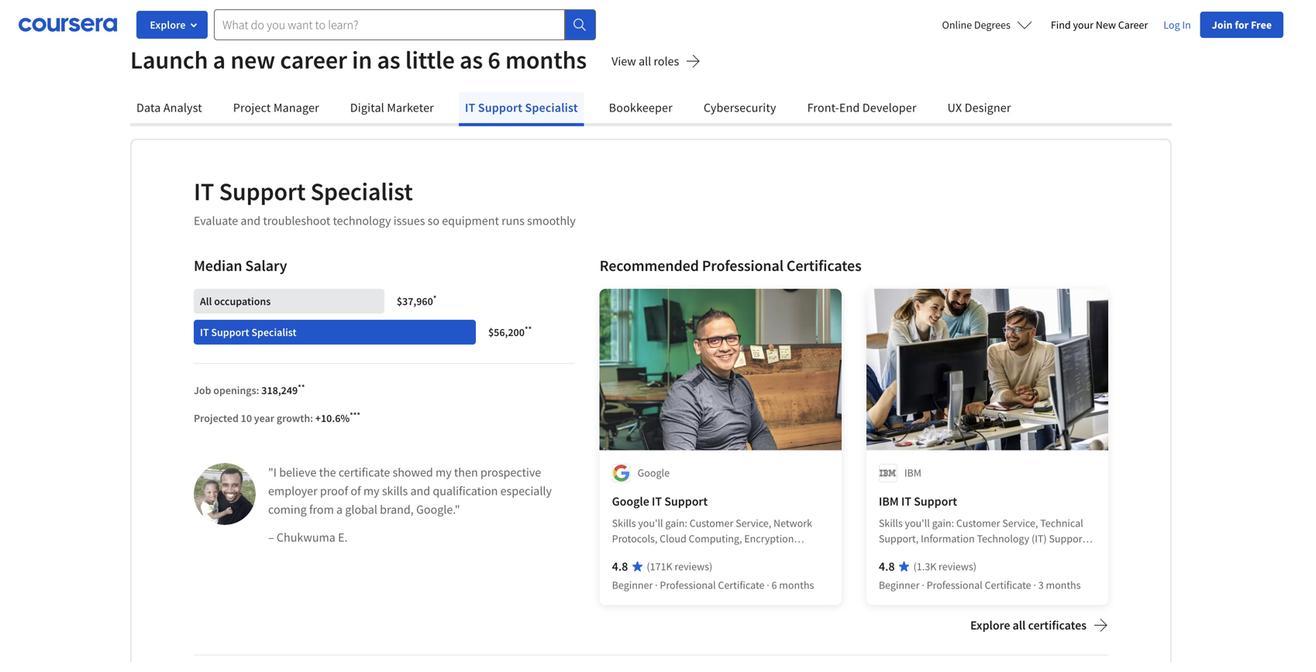 Task type: locate. For each thing, give the bounding box(es) containing it.
beginner
[[612, 579, 653, 593], [879, 579, 920, 593]]

runs
[[502, 213, 525, 229]]

0 vertical spatial it support specialist
[[465, 100, 578, 115]]

+
[[315, 412, 321, 425]]

1 horizontal spatial ibm
[[904, 466, 921, 480]]

1 horizontal spatial skills
[[879, 517, 903, 531]]

0 horizontal spatial 6
[[488, 44, 500, 75]]

all occupations
[[200, 295, 271, 308]]

from
[[309, 502, 334, 518]]

specialist inside button
[[525, 100, 578, 115]]

0 vertical spatial specialist
[[525, 100, 578, 115]]

months for google
[[779, 579, 814, 593]]

log in
[[1163, 18, 1191, 32]]

career role tabs tab list
[[130, 92, 1172, 126]]

beginner down (1.3k
[[879, 579, 920, 593]]

google for google
[[638, 466, 670, 480]]

reviews) up beginner · professional certificate · 6 months
[[675, 560, 712, 574]]

1 horizontal spatial reviews)
[[939, 560, 976, 574]]

certificates
[[1028, 618, 1087, 634]]

as right the little
[[460, 44, 483, 75]]

year
[[254, 412, 274, 425]]

the
[[319, 465, 336, 481]]

2 horizontal spatial months
[[1046, 579, 1081, 593]]

view
[[612, 53, 636, 69]]

0 horizontal spatial all
[[639, 53, 651, 69]]

1 horizontal spatial and
[[410, 484, 430, 499]]

ibm right ibm "icon"
[[904, 466, 921, 480]]

1 horizontal spatial as
[[460, 44, 483, 75]]

employer
[[268, 484, 318, 499]]

it support specialist evaluate and troubleshoot technology issues so equipment runs smoothly
[[194, 176, 576, 229]]

4.8 left (1.3k
[[879, 559, 895, 575]]

data analyst
[[136, 100, 202, 115]]

ibm inside ibm it support skills you'll gain:
[[879, 494, 899, 510]]

qualification
[[433, 484, 498, 499]]

my right of
[[363, 484, 379, 499]]

digital
[[350, 100, 384, 115]]

google
[[638, 466, 670, 480], [612, 494, 649, 510]]

1 reviews) from the left
[[675, 560, 712, 574]]

skills
[[612, 517, 636, 531], [879, 517, 903, 531]]

gain: up the "(1.3k reviews)"
[[932, 517, 954, 531]]

front-end developer
[[807, 100, 917, 115]]

0 horizontal spatial months
[[505, 44, 587, 75]]

gain: for google it support
[[665, 517, 687, 531]]

0 vertical spatial explore
[[150, 18, 186, 32]]

1 vertical spatial google
[[612, 494, 649, 510]]

1 horizontal spatial 6
[[772, 579, 777, 593]]

$37,960 *
[[397, 293, 437, 308]]

certificate
[[718, 579, 765, 593], [985, 579, 1031, 593]]

1 horizontal spatial all
[[1013, 618, 1026, 634]]

equipment
[[442, 213, 499, 229]]

0 horizontal spatial certificate
[[718, 579, 765, 593]]

0 horizontal spatial specialist
[[251, 326, 297, 339]]

google down google "icon"
[[612, 494, 649, 510]]

1 horizontal spatial months
[[779, 579, 814, 593]]

as right in
[[377, 44, 400, 75]]

project
[[233, 100, 271, 115]]

beginner down (171k
[[612, 579, 653, 593]]

0 horizontal spatial you'll
[[638, 517, 663, 531]]

a left new
[[213, 44, 226, 75]]

1 gain: from the left
[[665, 517, 687, 531]]

explore button
[[136, 11, 208, 39]]

2 horizontal spatial specialist
[[525, 100, 578, 115]]

google it support skills you'll gain:
[[612, 494, 708, 531]]

0 vertical spatial and
[[241, 213, 261, 229]]

cybersecurity button
[[697, 92, 782, 123]]

1 horizontal spatial you'll
[[905, 517, 930, 531]]

2 beginner from the left
[[879, 579, 920, 593]]

**
[[525, 324, 532, 335], [298, 382, 305, 393]]

2 reviews) from the left
[[939, 560, 976, 574]]

log in link
[[1154, 16, 1200, 34]]

all for view
[[639, 53, 651, 69]]

1 vertical spatial a
[[336, 502, 343, 518]]

ibm for ibm
[[904, 466, 921, 480]]

0 horizontal spatial gain:
[[665, 517, 687, 531]]

0 horizontal spatial 4.8
[[612, 559, 628, 575]]

1 horizontal spatial my
[[436, 465, 452, 481]]

0 vertical spatial ibm
[[904, 466, 921, 480]]

1 horizontal spatial a
[[336, 502, 343, 518]]

None search field
[[214, 9, 596, 40]]

a inside the "i believe the certificate showed my then prospective employer proof of my skills and qualification especially coming from a global brand, google."
[[336, 502, 343, 518]]

google right google "icon"
[[638, 466, 670, 480]]

so
[[428, 213, 439, 229]]

– chukwuma e.
[[268, 530, 348, 546]]

1 4.8 from the left
[[612, 559, 628, 575]]

you'll
[[638, 517, 663, 531], [905, 517, 930, 531]]

reviews)
[[675, 560, 712, 574], [939, 560, 976, 574]]

you'll inside google it support skills you'll gain:
[[638, 517, 663, 531]]

and down showed
[[410, 484, 430, 499]]

1 vertical spatial specialist
[[310, 176, 413, 207]]

skills for google
[[612, 517, 636, 531]]

skills inside ibm it support skills you'll gain:
[[879, 517, 903, 531]]

you'll up (171k
[[638, 517, 663, 531]]

find your new career link
[[1045, 11, 1154, 39]]

0 vertical spatial 6
[[488, 44, 500, 75]]

skills down ibm "icon"
[[879, 517, 903, 531]]

it
[[465, 100, 475, 115], [194, 176, 214, 207], [200, 326, 209, 339], [652, 494, 662, 510], [901, 494, 911, 510]]

support
[[478, 100, 522, 115], [219, 176, 306, 207], [211, 326, 249, 339], [664, 494, 708, 510], [914, 494, 957, 510]]

1 horizontal spatial certificate
[[985, 579, 1031, 593]]

skills down google "icon"
[[612, 517, 636, 531]]

explore
[[150, 18, 186, 32], [970, 618, 1010, 634]]

explore for explore
[[150, 18, 186, 32]]

0 horizontal spatial explore
[[150, 18, 186, 32]]

specialist
[[525, 100, 578, 115], [310, 176, 413, 207], [251, 326, 297, 339]]

explore up launch
[[150, 18, 186, 32]]

3 · from the left
[[922, 579, 924, 593]]

issues
[[394, 213, 425, 229]]

degrees
[[974, 18, 1011, 32]]

explore inside 'dropdown button'
[[150, 18, 186, 32]]

4.8 for google it support
[[612, 559, 628, 575]]

1 · from the left
[[655, 579, 658, 593]]

0 horizontal spatial a
[[213, 44, 226, 75]]

***
[[350, 410, 360, 421]]

1 horizontal spatial it support specialist
[[465, 100, 578, 115]]

data
[[136, 100, 161, 115]]

0 horizontal spatial ibm
[[879, 494, 899, 510]]

1 skills from the left
[[612, 517, 636, 531]]

(1.3k
[[913, 560, 936, 574]]

bookkeeper
[[609, 100, 673, 115]]

and
[[241, 213, 261, 229], [410, 484, 430, 499]]

0 vertical spatial google
[[638, 466, 670, 480]]

0 vertical spatial all
[[639, 53, 651, 69]]

"i believe the certificate showed my then prospective employer proof of my skills and qualification especially coming from a global brand, google."
[[268, 465, 552, 518]]

marketer
[[387, 100, 434, 115]]

318,249
[[261, 384, 298, 398]]

1 vertical spatial explore
[[970, 618, 1010, 634]]

1 horizontal spatial **
[[525, 324, 532, 335]]

0 horizontal spatial as
[[377, 44, 400, 75]]

1 horizontal spatial gain:
[[932, 517, 954, 531]]

0 horizontal spatial and
[[241, 213, 261, 229]]

career
[[280, 44, 347, 75]]

support inside button
[[478, 100, 522, 115]]

it support specialist
[[465, 100, 578, 115], [200, 326, 297, 339]]

a
[[213, 44, 226, 75], [336, 502, 343, 518]]

0 horizontal spatial **
[[298, 382, 305, 393]]

you'll inside ibm it support skills you'll gain:
[[905, 517, 930, 531]]

1 horizontal spatial beginner
[[879, 579, 920, 593]]

a right from
[[336, 502, 343, 518]]

2 certificate from the left
[[985, 579, 1031, 593]]

specialist inside it support specialist evaluate and troubleshoot technology issues so equipment runs smoothly
[[310, 176, 413, 207]]

·
[[655, 579, 658, 593], [767, 579, 769, 593], [922, 579, 924, 593], [1033, 579, 1036, 593]]

projected
[[194, 412, 239, 425]]

1 horizontal spatial 4.8
[[879, 559, 895, 575]]

(171k reviews)
[[647, 560, 712, 574]]

all left certificates
[[1013, 618, 1026, 634]]

professional
[[702, 256, 784, 276], [660, 579, 716, 593], [927, 579, 983, 593]]

1 vertical spatial **
[[298, 382, 305, 393]]

view all roles link
[[612, 52, 701, 74]]

google inside google it support skills you'll gain:
[[612, 494, 649, 510]]

gain:
[[665, 517, 687, 531], [932, 517, 954, 531]]

coursera image
[[19, 12, 117, 37]]

0 horizontal spatial beginner
[[612, 579, 653, 593]]

recommended
[[600, 256, 699, 276]]

all inside 'explore all certificates' link
[[1013, 618, 1026, 634]]

explore down beginner · professional certificate · 3 months
[[970, 618, 1010, 634]]

in
[[1182, 18, 1191, 32]]

0 vertical spatial **
[[525, 324, 532, 335]]

1 you'll from the left
[[638, 517, 663, 531]]

1 vertical spatial and
[[410, 484, 430, 499]]

$56,200 **
[[488, 324, 532, 339]]

1 horizontal spatial explore
[[970, 618, 1010, 634]]

1 vertical spatial all
[[1013, 618, 1026, 634]]

google image
[[612, 464, 631, 483]]

0 horizontal spatial skills
[[612, 517, 636, 531]]

gain: up (171k reviews)
[[665, 517, 687, 531]]

2 4.8 from the left
[[879, 559, 895, 575]]

2 you'll from the left
[[905, 517, 930, 531]]

0 vertical spatial my
[[436, 465, 452, 481]]

explore for explore all certificates
[[970, 618, 1010, 634]]

What do you want to learn? text field
[[214, 9, 565, 40]]

professional for ibm it support
[[927, 579, 983, 593]]

2 skills from the left
[[879, 517, 903, 531]]

1 vertical spatial it support specialist
[[200, 326, 297, 339]]

skills
[[382, 484, 408, 499]]

1 vertical spatial ibm
[[879, 494, 899, 510]]

0 horizontal spatial reviews)
[[675, 560, 712, 574]]

digital marketer
[[350, 100, 434, 115]]

digital marketer button
[[344, 92, 440, 123]]

you'll up (1.3k
[[905, 517, 930, 531]]

ux designer
[[948, 100, 1011, 115]]

support inside ibm it support skills you'll gain:
[[914, 494, 957, 510]]

4.8 left (171k
[[612, 559, 628, 575]]

1 as from the left
[[377, 44, 400, 75]]

2 vertical spatial specialist
[[251, 326, 297, 339]]

gain: inside ibm it support skills you'll gain:
[[932, 517, 954, 531]]

front-end developer button
[[801, 92, 923, 123]]

2 gain: from the left
[[932, 517, 954, 531]]

ibm for ibm it support skills you'll gain:
[[879, 494, 899, 510]]

you'll for google
[[638, 517, 663, 531]]

launch a new career in as little as 6 months
[[130, 44, 587, 75]]

"i
[[268, 465, 277, 481]]

1 certificate from the left
[[718, 579, 765, 593]]

and right the evaluate
[[241, 213, 261, 229]]

skills inside google it support skills you'll gain:
[[612, 517, 636, 531]]

gain: inside google it support skills you'll gain:
[[665, 517, 687, 531]]

1 horizontal spatial specialist
[[310, 176, 413, 207]]

1 vertical spatial my
[[363, 484, 379, 499]]

my left 'then'
[[436, 465, 452, 481]]

ibm
[[904, 466, 921, 480], [879, 494, 899, 510]]

ibm down ibm "icon"
[[879, 494, 899, 510]]

coming
[[268, 502, 307, 518]]

all inside view all roles link
[[639, 53, 651, 69]]

reviews) up beginner · professional certificate · 3 months
[[939, 560, 976, 574]]

$37,960
[[397, 295, 433, 308]]

3
[[1038, 579, 1044, 593]]

all right "view"
[[639, 53, 651, 69]]

1 beginner from the left
[[612, 579, 653, 593]]



Task type: describe. For each thing, give the bounding box(es) containing it.
0 vertical spatial a
[[213, 44, 226, 75]]

join for free link
[[1200, 12, 1283, 38]]

certificate
[[339, 465, 390, 481]]

ux designer button
[[941, 92, 1017, 123]]

troubleshoot
[[263, 213, 330, 229]]

find
[[1051, 18, 1071, 32]]

join
[[1212, 18, 1233, 32]]

1 vertical spatial 6
[[772, 579, 777, 593]]

openings:
[[213, 384, 259, 398]]

chukwuma
[[277, 530, 335, 546]]

months for ibm
[[1046, 579, 1081, 593]]

of
[[351, 484, 361, 499]]

support inside google it support skills you'll gain:
[[664, 494, 708, 510]]

skills for ibm
[[879, 517, 903, 531]]

in
[[352, 44, 372, 75]]

e.
[[338, 530, 348, 546]]

reviews) for ibm it support
[[939, 560, 976, 574]]

you'll for ibm
[[905, 517, 930, 531]]

recommended professional certificates
[[600, 256, 862, 276]]

career
[[1118, 18, 1148, 32]]

brand,
[[380, 502, 414, 518]]

it support specialist button
[[459, 92, 584, 123]]

10.6
[[321, 412, 341, 425]]

certificate for google it support
[[718, 579, 765, 593]]

0 horizontal spatial my
[[363, 484, 379, 499]]

and inside it support specialist evaluate and troubleshoot technology issues so equipment runs smoothly
[[241, 213, 261, 229]]

%
[[341, 412, 350, 425]]

0 horizontal spatial it support specialist
[[200, 326, 297, 339]]

projected 10 year growth: + 10.6 % ***
[[194, 410, 360, 425]]

4 · from the left
[[1033, 579, 1036, 593]]

launch
[[130, 44, 208, 75]]

join for free
[[1212, 18, 1272, 32]]

beginner · professional certificate · 3 months
[[879, 579, 1081, 593]]

gain: for ibm it support
[[932, 517, 954, 531]]

front-
[[807, 100, 839, 115]]

certificates
[[787, 256, 862, 276]]

cybersecurity
[[704, 100, 776, 115]]

certificate for ibm it support
[[985, 579, 1031, 593]]

technology
[[333, 213, 391, 229]]

10
[[241, 412, 252, 425]]

** inside job openings: 318,249 **
[[298, 382, 305, 393]]

all for explore
[[1013, 618, 1026, 634]]

google."
[[416, 502, 460, 518]]

ux
[[948, 100, 962, 115]]

** inside $56,200 **
[[525, 324, 532, 335]]

online
[[942, 18, 972, 32]]

online degrees button
[[930, 8, 1045, 42]]

explore all certificates link
[[970, 618, 1108, 637]]

beginner for google
[[612, 579, 653, 593]]

(171k
[[647, 560, 672, 574]]

your
[[1073, 18, 1094, 32]]

2 · from the left
[[767, 579, 769, 593]]

global
[[345, 502, 377, 518]]

beginner for ibm
[[879, 579, 920, 593]]

and inside the "i believe the certificate showed my then prospective employer proof of my skills and qualification especially coming from a global brand, google."
[[410, 484, 430, 499]]

it support specialist inside button
[[465, 100, 578, 115]]

project manager
[[233, 100, 319, 115]]

support inside it support specialist evaluate and troubleshoot technology issues so equipment runs smoothly
[[219, 176, 306, 207]]

bookkeeper button
[[603, 92, 679, 123]]

salary
[[245, 256, 287, 276]]

it inside it support specialist evaluate and troubleshoot technology issues so equipment runs smoothly
[[194, 176, 214, 207]]

it inside button
[[465, 100, 475, 115]]

all
[[200, 295, 212, 308]]

prospective
[[480, 465, 541, 481]]

growth:
[[277, 412, 313, 425]]

free
[[1251, 18, 1272, 32]]

online degrees
[[942, 18, 1011, 32]]

4.8 for ibm it support
[[879, 559, 895, 575]]

project manager button
[[227, 92, 325, 123]]

2 as from the left
[[460, 44, 483, 75]]

view all roles
[[612, 53, 679, 69]]

ibm it support skills you'll gain:
[[879, 494, 957, 531]]

job openings: 318,249 **
[[194, 382, 305, 398]]

proof
[[320, 484, 348, 499]]

occupations
[[214, 295, 271, 308]]

it inside google it support skills you'll gain:
[[652, 494, 662, 510]]

google for google it support skills you'll gain:
[[612, 494, 649, 510]]

find your new career
[[1051, 18, 1148, 32]]

–
[[268, 530, 274, 546]]

ibm image
[[879, 464, 897, 483]]

data analyst button
[[130, 92, 208, 123]]

new
[[1096, 18, 1116, 32]]

*
[[433, 293, 437, 304]]

smoothly
[[527, 213, 576, 229]]

$56,200
[[488, 326, 525, 339]]

manager
[[273, 100, 319, 115]]

median
[[194, 256, 242, 276]]

end
[[839, 100, 860, 115]]

professional for google it support
[[660, 579, 716, 593]]

roles
[[654, 53, 679, 69]]

reviews) for google it support
[[675, 560, 712, 574]]

it inside ibm it support skills you'll gain:
[[901, 494, 911, 510]]

beginner · professional certificate · 6 months
[[612, 579, 814, 593]]

then
[[454, 465, 478, 481]]

showed
[[393, 465, 433, 481]]

evaluate
[[194, 213, 238, 229]]



Task type: vqa. For each thing, say whether or not it's contained in the screenshot.
Course 4 • 37 hours •
no



